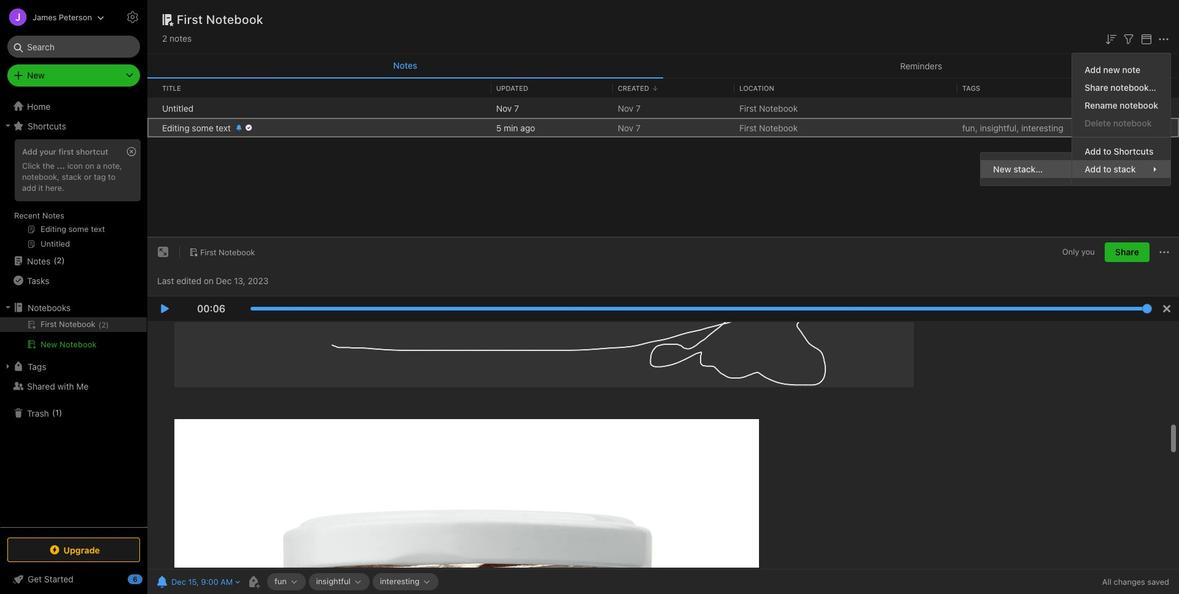 Task type: vqa. For each thing, say whether or not it's contained in the screenshot.
Dec 15, 9:00 AM POPUP BUTTON
yes



Task type: locate. For each thing, give the bounding box(es) containing it.
row group
[[147, 98, 1180, 138]]

share up 'rename'
[[1085, 82, 1109, 93]]

1 vertical spatial 2
[[57, 256, 62, 266]]

dropdown list menu
[[1073, 61, 1171, 178]]

( inside trash ( 1 )
[[52, 408, 55, 418]]

0 vertical spatial share
[[1085, 82, 1109, 93]]

2 left notes
[[162, 33, 167, 44]]

( down notebooks 'link'
[[99, 321, 101, 330]]

None search field
[[16, 36, 131, 58]]

nov
[[496, 103, 512, 113], [618, 103, 634, 113], [618, 123, 634, 133]]

2 inside 'notes ( 2 )'
[[57, 256, 62, 266]]

with
[[57, 381, 74, 392]]

get
[[28, 574, 42, 585]]

1
[[55, 408, 59, 418]]

notes inside button
[[393, 60, 418, 71]]

0 vertical spatial (
[[54, 256, 57, 266]]

new stack… menu item
[[981, 160, 1072, 178]]

to for stack
[[1104, 164, 1112, 174]]

more actions field right share 'button'
[[1158, 243, 1172, 262]]

1 vertical spatial tags
[[28, 362, 46, 372]]

(
[[54, 256, 57, 266], [99, 321, 101, 330], [52, 408, 55, 418]]

1 horizontal spatial share
[[1116, 247, 1140, 258]]

shortcuts down the home
[[28, 121, 66, 131]]

nov 7
[[496, 103, 519, 113], [618, 103, 641, 113], [618, 123, 641, 133]]

1 vertical spatial share
[[1116, 247, 1140, 258]]

new for new stack…
[[994, 164, 1012, 174]]

new button
[[7, 65, 140, 87]]

2023
[[248, 276, 269, 286]]

0 vertical spatial 2
[[162, 33, 167, 44]]

tree
[[0, 96, 147, 527]]

2 vertical spatial new
[[41, 340, 57, 350]]

fun button
[[267, 574, 306, 591]]

interesting right insightful,
[[1022, 123, 1064, 133]]

stack inside menu item
[[1114, 164, 1136, 174]]

0 horizontal spatial interesting
[[380, 577, 420, 587]]

( 2 )
[[99, 321, 109, 330]]

stack down "add to shortcuts" link
[[1114, 164, 1136, 174]]

click to collapse image
[[143, 572, 152, 587]]

( up tasks button
[[54, 256, 57, 266]]

more actions image
[[1158, 245, 1172, 260]]

cell left editing
[[147, 118, 157, 138]]

0 vertical spatial shortcuts
[[28, 121, 66, 131]]

tag
[[94, 172, 106, 182]]

stack
[[1114, 164, 1136, 174], [62, 172, 82, 182]]

0 vertical spatial )
[[62, 256, 65, 266]]

created
[[618, 84, 649, 92]]

15,
[[188, 578, 199, 587]]

Search text field
[[16, 36, 131, 58]]

interesting right insightful tag actions field
[[380, 577, 420, 587]]

cell up the new notebook button
[[0, 318, 147, 332]]

dec left 13,
[[216, 276, 232, 286]]

2 vertical spatial notes
[[27, 256, 51, 266]]

to for shortcuts
[[1104, 146, 1112, 157]]

to inside icon on a note, notebook, stack or tag to add it here.
[[108, 172, 116, 182]]

share
[[1085, 82, 1109, 93], [1116, 247, 1140, 258]]

1 horizontal spatial stack
[[1114, 164, 1136, 174]]

to down note,
[[108, 172, 116, 182]]

editing
[[162, 123, 190, 133]]

it
[[38, 183, 43, 193]]

) for trash
[[59, 408, 62, 418]]

new
[[27, 70, 45, 80], [994, 164, 1012, 174], [41, 340, 57, 350]]

( right trash
[[52, 408, 55, 418]]

fun, insightful, interesting
[[963, 123, 1064, 133]]

dec left 15,
[[171, 578, 186, 587]]

add
[[1085, 64, 1102, 75], [1085, 146, 1102, 157], [22, 147, 37, 157], [1085, 164, 1102, 174]]

note window element
[[147, 238, 1180, 595]]

first
[[59, 147, 74, 157]]

1 horizontal spatial 2
[[101, 321, 106, 330]]

0 horizontal spatial tags
[[28, 362, 46, 372]]

1 vertical spatial (
[[99, 321, 101, 330]]

1 horizontal spatial tags
[[963, 84, 981, 92]]

2
[[162, 33, 167, 44], [57, 256, 62, 266], [101, 321, 106, 330]]

2 vertical spatial )
[[59, 408, 62, 418]]

) inside 'notes ( 2 )'
[[62, 256, 65, 266]]

notebook down notebook…
[[1120, 100, 1159, 110]]

1 vertical spatial more actions field
[[1158, 243, 1172, 262]]

new inside button
[[41, 340, 57, 350]]

1 horizontal spatial on
[[204, 276, 214, 286]]

get started
[[28, 574, 73, 585]]

all changes saved
[[1103, 578, 1170, 587]]

peterson
[[59, 12, 92, 22]]

6
[[133, 576, 137, 584]]

add inside "group"
[[22, 147, 37, 157]]

notes ( 2 )
[[27, 256, 65, 266]]

1 vertical spatial notes
[[42, 211, 64, 221]]

on left the a
[[85, 161, 94, 171]]

notes for notes ( 2 )
[[27, 256, 51, 266]]

to inside menu item
[[1104, 164, 1112, 174]]

trash
[[27, 408, 49, 419]]

notebook
[[1120, 100, 1159, 110], [1114, 118, 1152, 128]]

james peterson
[[33, 12, 92, 22]]

shortcuts inside dropdown list menu
[[1114, 146, 1154, 157]]

recent
[[14, 211, 40, 221]]

new left stack…
[[994, 164, 1012, 174]]

new inside popup button
[[27, 70, 45, 80]]

2 vertical spatial 2
[[101, 321, 106, 330]]

note,
[[103, 161, 122, 171]]

add up click
[[22, 147, 37, 157]]

0 vertical spatial dec
[[216, 276, 232, 286]]

0 horizontal spatial dec
[[171, 578, 186, 587]]

0 horizontal spatial on
[[85, 161, 94, 171]]

( inside 'notes ( 2 )'
[[54, 256, 57, 266]]

2 horizontal spatial 2
[[162, 33, 167, 44]]

fun Tag actions field
[[287, 578, 298, 587]]

to up 'add to stack'
[[1104, 146, 1112, 157]]

tags up shared
[[28, 362, 46, 372]]

share inside 'button'
[[1116, 247, 1140, 258]]

1 vertical spatial dec
[[171, 578, 186, 587]]

0 vertical spatial interesting
[[1022, 123, 1064, 133]]

0 horizontal spatial shortcuts
[[28, 121, 66, 131]]

cell inside row group
[[147, 118, 157, 138]]

0 vertical spatial on
[[85, 161, 94, 171]]

first notebook
[[177, 12, 264, 26], [740, 103, 798, 113], [740, 123, 798, 133], [200, 247, 255, 257]]

home link
[[0, 96, 147, 116]]

on right edited
[[204, 276, 214, 286]]

on inside note window element
[[204, 276, 214, 286]]

0 vertical spatial new
[[27, 70, 45, 80]]

) right trash
[[59, 408, 62, 418]]

shared with me link
[[0, 377, 147, 396]]

1 vertical spatial interesting
[[380, 577, 420, 587]]

first notebook inside "button"
[[200, 247, 255, 257]]

notes inside 'notes ( 2 )'
[[27, 256, 51, 266]]

Add to stack field
[[1073, 160, 1171, 178]]

1 vertical spatial shortcuts
[[1114, 146, 1154, 157]]

more actions field right view options field
[[1157, 31, 1172, 47]]

notebook inside "button"
[[219, 247, 255, 257]]

00:06
[[197, 304, 226, 315]]

1 vertical spatial new
[[994, 164, 1012, 174]]

notebooks link
[[0, 298, 147, 318]]

Add filters field
[[1122, 31, 1137, 47]]

cell
[[147, 118, 157, 138], [0, 318, 147, 332]]

1 horizontal spatial shortcuts
[[1114, 146, 1154, 157]]

) up tasks button
[[62, 256, 65, 266]]

1 vertical spatial )
[[106, 321, 109, 330]]

add for add to stack
[[1085, 164, 1102, 174]]

0 vertical spatial cell
[[147, 118, 157, 138]]

insightful
[[316, 577, 351, 587]]

shortcuts inside button
[[28, 121, 66, 131]]

add down add to shortcuts
[[1085, 164, 1102, 174]]

1 vertical spatial cell
[[0, 318, 147, 332]]

2 up tasks button
[[57, 256, 62, 266]]

notes
[[393, 60, 418, 71], [42, 211, 64, 221], [27, 256, 51, 266]]

) down notebooks 'link'
[[106, 321, 109, 330]]

0 horizontal spatial 2
[[57, 256, 62, 266]]

add your first shortcut
[[22, 147, 108, 157]]

0 horizontal spatial stack
[[62, 172, 82, 182]]

add to stack menu item
[[1073, 160, 1171, 178]]

to down add to shortcuts
[[1104, 164, 1112, 174]]

1 horizontal spatial cell
[[147, 118, 157, 138]]

0 vertical spatial notebook
[[1120, 100, 1159, 110]]

add to shortcuts link
[[1073, 142, 1171, 160]]

stack down icon
[[62, 172, 82, 182]]

1 horizontal spatial interesting
[[1022, 123, 1064, 133]]

share left more actions image
[[1116, 247, 1140, 258]]

notes for notes
[[393, 60, 418, 71]]

dec
[[216, 276, 232, 286], [171, 578, 186, 587]]

0 vertical spatial tags
[[963, 84, 981, 92]]

2 down notebooks 'link'
[[101, 321, 106, 330]]

started
[[44, 574, 73, 585]]

tags up the fun,
[[963, 84, 981, 92]]

first
[[177, 12, 203, 26], [740, 103, 757, 113], [740, 123, 757, 133], [200, 247, 217, 257]]

new notebook group
[[0, 318, 147, 357]]

ago
[[521, 123, 535, 133]]

new up the home
[[27, 70, 45, 80]]

dec inside popup button
[[171, 578, 186, 587]]

shortcuts up add to stack field
[[1114, 146, 1154, 157]]

new up tags button
[[41, 340, 57, 350]]

notebook inside button
[[60, 340, 97, 350]]

5
[[496, 123, 502, 133]]

share button
[[1105, 243, 1150, 262]]

cell containing (
[[0, 318, 147, 332]]

1 vertical spatial on
[[204, 276, 214, 286]]

notebook for delete notebook
[[1114, 118, 1152, 128]]

1 vertical spatial notebook
[[1114, 118, 1152, 128]]

share inside dropdown list menu
[[1085, 82, 1109, 93]]

0 horizontal spatial cell
[[0, 318, 147, 332]]

updated
[[496, 84, 528, 92]]

) inside trash ( 1 )
[[59, 408, 62, 418]]

More actions field
[[1157, 31, 1172, 47], [1158, 243, 1172, 262]]

add tag image
[[246, 575, 261, 590]]

notebook
[[206, 12, 264, 26], [759, 103, 798, 113], [759, 123, 798, 133], [219, 247, 255, 257], [60, 340, 97, 350]]

notebook for rename notebook
[[1120, 100, 1159, 110]]

add inside menu item
[[1085, 164, 1102, 174]]

Account field
[[0, 5, 104, 29]]

first inside "button"
[[200, 247, 217, 257]]

insightful,
[[980, 123, 1020, 133]]

shortcuts
[[28, 121, 66, 131], [1114, 146, 1154, 157]]

min
[[504, 123, 518, 133]]

notes
[[170, 33, 192, 44]]

only you
[[1063, 247, 1095, 257]]

add left 'new'
[[1085, 64, 1102, 75]]

0 horizontal spatial share
[[1085, 82, 1109, 93]]

tags
[[963, 84, 981, 92], [28, 362, 46, 372]]

interesting inside row group
[[1022, 123, 1064, 133]]

more actions image
[[1157, 32, 1172, 47]]

notebook down rename notebook
[[1114, 118, 1152, 128]]

2 vertical spatial (
[[52, 408, 55, 418]]

text
[[216, 123, 231, 133]]

group
[[0, 136, 147, 256]]

add for add new note
[[1085, 64, 1102, 75]]

add to stack link
[[1073, 160, 1171, 178]]

new inside menu item
[[994, 164, 1012, 174]]

tab list
[[147, 54, 1180, 79]]

reminders button
[[664, 54, 1180, 79]]

interesting
[[1022, 123, 1064, 133], [380, 577, 420, 587]]

0 vertical spatial notes
[[393, 60, 418, 71]]

add up 'add to stack'
[[1085, 146, 1102, 157]]

Help and Learning task checklist field
[[0, 570, 147, 590]]



Task type: describe. For each thing, give the bounding box(es) containing it.
reminders
[[901, 61, 943, 71]]

title
[[162, 84, 181, 92]]

trash ( 1 )
[[27, 408, 62, 419]]

notes inside "group"
[[42, 211, 64, 221]]

upgrade
[[63, 545, 100, 556]]

row group containing untitled
[[147, 98, 1180, 138]]

dec 15, 9:00 am button
[[154, 574, 234, 591]]

click the ...
[[22, 161, 65, 171]]

shortcut
[[76, 147, 108, 157]]

shared
[[27, 381, 55, 392]]

interesting inside button
[[380, 577, 420, 587]]

add filters image
[[1122, 32, 1137, 47]]

the
[[43, 161, 55, 171]]

expand note image
[[156, 245, 171, 260]]

insightful button
[[309, 574, 370, 591]]

james
[[33, 12, 57, 22]]

( inside new notebook group
[[99, 321, 101, 330]]

your
[[39, 147, 56, 157]]

new stack… link
[[981, 160, 1072, 178]]

icon on a note, notebook, stack or tag to add it here.
[[22, 161, 122, 193]]

( for trash
[[52, 408, 55, 418]]

share for share notebook…
[[1085, 82, 1109, 93]]

expand tags image
[[3, 362, 13, 372]]

tasks
[[27, 276, 49, 286]]

Sort options field
[[1104, 31, 1119, 47]]

rename notebook link
[[1073, 96, 1171, 114]]

some
[[192, 123, 214, 133]]

delete
[[1085, 118, 1112, 128]]

) for notes
[[62, 256, 65, 266]]

share notebook…
[[1085, 82, 1157, 93]]

stack…
[[1014, 164, 1043, 174]]

me
[[76, 381, 89, 392]]

new notebook
[[41, 340, 97, 350]]

saved
[[1148, 578, 1170, 587]]

Note Editor text field
[[147, 321, 1180, 570]]

2 inside cell
[[101, 321, 106, 330]]

...
[[57, 161, 65, 171]]

upgrade button
[[7, 538, 140, 563]]

new for new notebook
[[41, 340, 57, 350]]

new
[[1104, 64, 1121, 75]]

last
[[157, 276, 174, 286]]

on inside icon on a note, notebook, stack or tag to add it here.
[[85, 161, 94, 171]]

shared with me
[[27, 381, 89, 392]]

5 min ago
[[496, 123, 535, 133]]

insightful Tag actions field
[[351, 578, 362, 587]]

rename
[[1085, 100, 1118, 110]]

fun,
[[963, 123, 978, 133]]

changes
[[1114, 578, 1146, 587]]

settings image
[[125, 10, 140, 25]]

here.
[[45, 183, 64, 193]]

9:00
[[201, 578, 218, 587]]

tree containing home
[[0, 96, 147, 527]]

first notebook button
[[185, 244, 259, 261]]

edited
[[176, 276, 202, 286]]

interesting button
[[373, 574, 439, 591]]

( for notes
[[54, 256, 57, 266]]

am
[[221, 578, 233, 587]]

new stack…
[[994, 164, 1043, 174]]

delete notebook link
[[1073, 114, 1171, 132]]

home
[[27, 101, 51, 112]]

note
[[1123, 64, 1141, 75]]

add for add to shortcuts
[[1085, 146, 1102, 157]]

tasks button
[[0, 271, 147, 291]]

add new note
[[1085, 64, 1141, 75]]

tags button
[[0, 357, 147, 377]]

add
[[22, 183, 36, 193]]

notebook,
[[22, 172, 60, 182]]

tags inside tags button
[[28, 362, 46, 372]]

new notebook button
[[0, 337, 147, 352]]

share for share
[[1116, 247, 1140, 258]]

location
[[740, 84, 775, 92]]

notebooks
[[28, 303, 71, 313]]

View options field
[[1137, 31, 1154, 47]]

all
[[1103, 578, 1112, 587]]

0 vertical spatial more actions field
[[1157, 31, 1172, 47]]

rename notebook
[[1085, 100, 1159, 110]]

only
[[1063, 247, 1080, 257]]

add to shortcuts
[[1085, 146, 1154, 157]]

new for new
[[27, 70, 45, 80]]

you
[[1082, 247, 1095, 257]]

add to stack
[[1085, 164, 1136, 174]]

notes button
[[147, 54, 664, 79]]

recent notes
[[14, 211, 64, 221]]

notebook…
[[1111, 82, 1157, 93]]

interesting Tag actions field
[[420, 578, 431, 587]]

editing some text
[[162, 123, 231, 133]]

a
[[97, 161, 101, 171]]

) inside cell
[[106, 321, 109, 330]]

Edit reminder field
[[154, 574, 242, 591]]

tab list containing notes
[[147, 54, 1180, 79]]

dec 15, 9:00 am
[[171, 578, 233, 587]]

2 notes
[[162, 33, 192, 44]]

group containing add your first shortcut
[[0, 136, 147, 256]]

add for add your first shortcut
[[22, 147, 37, 157]]

click
[[22, 161, 40, 171]]

or
[[84, 172, 92, 182]]

untitled
[[162, 103, 194, 113]]

expand notebooks image
[[3, 303, 13, 313]]

13,
[[234, 276, 245, 286]]

icon
[[67, 161, 83, 171]]

stack inside icon on a note, notebook, stack or tag to add it here.
[[62, 172, 82, 182]]

last edited on dec 13, 2023
[[157, 276, 269, 286]]

delete notebook
[[1085, 118, 1152, 128]]

fun
[[275, 577, 287, 587]]

1 horizontal spatial dec
[[216, 276, 232, 286]]



